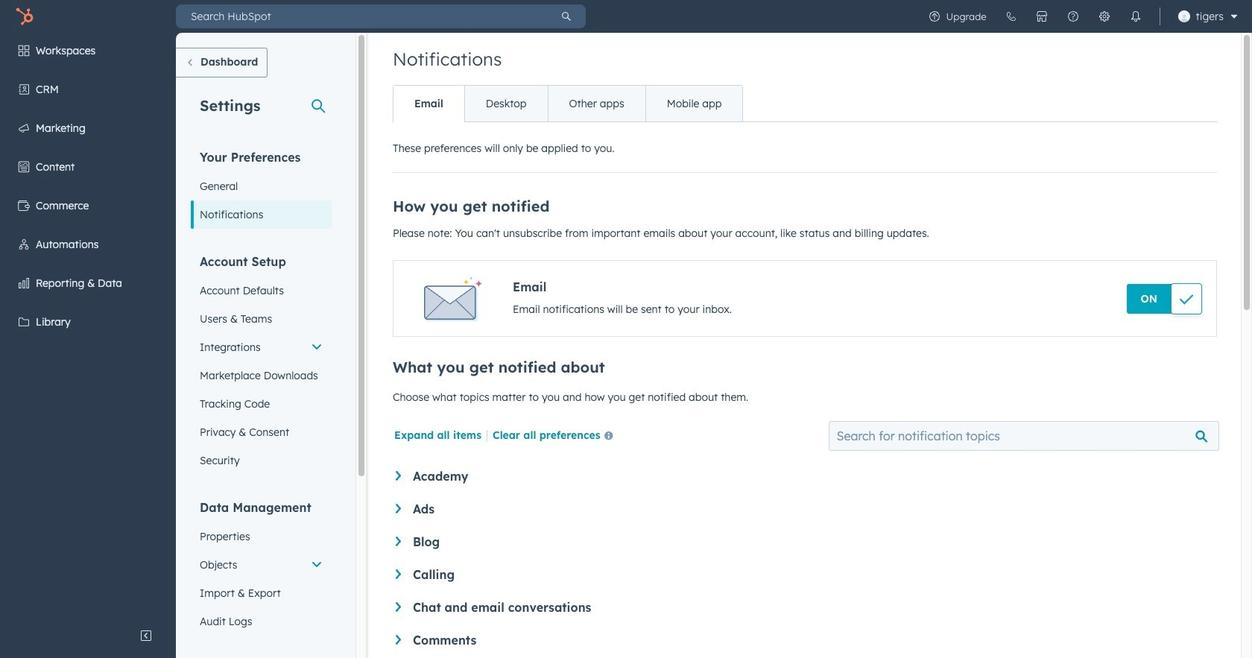 Task type: describe. For each thing, give the bounding box(es) containing it.
1 caret image from the top
[[396, 537, 401, 546]]

your preferences element
[[191, 149, 332, 229]]

account setup element
[[191, 253, 332, 475]]

0 horizontal spatial menu
[[0, 33, 176, 621]]

howard n/a image
[[1178, 10, 1190, 22]]

1 caret image from the top
[[396, 471, 401, 481]]

notifications image
[[1130, 10, 1142, 22]]

data management element
[[191, 500, 332, 636]]

help image
[[1067, 10, 1079, 22]]

4 caret image from the top
[[396, 602, 401, 612]]



Task type: locate. For each thing, give the bounding box(es) containing it.
1 vertical spatial caret image
[[396, 635, 401, 645]]

navigation
[[393, 85, 744, 122]]

Search HubSpot search field
[[176, 4, 547, 28]]

menu
[[919, 0, 1244, 33], [0, 33, 176, 621]]

0 vertical spatial caret image
[[396, 537, 401, 546]]

1 horizontal spatial menu
[[919, 0, 1244, 33]]

Search for notification topics search field
[[829, 421, 1220, 451]]

2 caret image from the top
[[396, 504, 401, 514]]

3 caret image from the top
[[396, 570, 401, 579]]

caret image
[[396, 537, 401, 546], [396, 635, 401, 645]]

2 caret image from the top
[[396, 635, 401, 645]]

marketplaces image
[[1036, 10, 1048, 22]]

settings image
[[1099, 10, 1111, 22]]

caret image
[[396, 471, 401, 481], [396, 504, 401, 514], [396, 570, 401, 579], [396, 602, 401, 612]]



Task type: vqa. For each thing, say whether or not it's contained in the screenshot.
Manage card settings 'IMAGE' at the top left of the page
no



